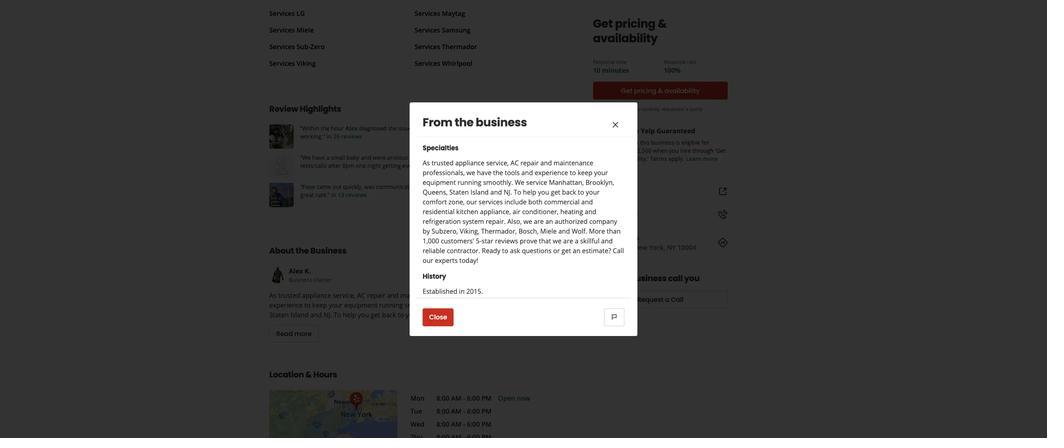 Task type: locate. For each thing, give the bounding box(es) containing it.
3 pm from the top
[[482, 420, 492, 429]]

1 vertical spatial trusted
[[278, 291, 300, 300]]

"
[[323, 133, 325, 141], [461, 162, 463, 170], [328, 191, 330, 199]]

get inside as trusted appliance service, ac repair and maintenance professionals, we have the tools and experience to keep your equipment running smoothly. we service manhattan, brooklyn, queens, staten island and nj. to help you get back to your comfort zone, our services include both comme
[[371, 311, 380, 320]]

pricing down coverage
[[593, 155, 611, 163]]

2 am from the top
[[451, 407, 462, 416]]

2 vertical spatial am
[[451, 420, 462, 429]]

comfort inside "as trusted appliance service, ac repair and maintenance professionals, we have the tools and experience to keep your equipment running smoothly. we service manhattan, brooklyn, queens, staten island and nj. to help you get back to your comfort zone, our services include both commercial and residential kitchen appliance, air conditioner, heating and refrigeration system repair. also, we are an authorized company by subzero, viking, thermador, bosch, miele and wolf. more than 1,000 customers' 5-star reviews prove that we are a skillful and reliable contractor. ready to ask questions or get an estimate? call our experts today!"
[[423, 198, 447, 206]]

8:00 right wed
[[437, 420, 450, 429]]

with
[[627, 139, 638, 146]]

2 8:00 from the top
[[437, 407, 450, 416]]

review
[[269, 104, 298, 115]]

sub-
[[297, 42, 310, 51]]

reviews down "alex" button
[[341, 133, 362, 141]]

about the business
[[269, 246, 347, 257]]

zone, up kitchen
[[449, 198, 465, 206]]

were
[[373, 154, 386, 162]]

running inside "as trusted appliance service, ac repair and maintenance professionals, we have the tools and experience to keep your equipment running smoothly. we service manhattan, brooklyn, queens, staten island and nj. to help you get back to your comfort zone, our services include both commercial and residential kitchen appliance, air conditioner, heating and refrigeration system repair. also, we are an authorized company by subzero, viking, thermador, bosch, miele and wolf. more than 1,000 customers' 5-star reviews prove that we are a skillful and reliable contractor. ready to ask questions or get an estimate? call our experts today!"
[[458, 178, 482, 187]]

have inside as trusted appliance service, ac repair and maintenance professionals, we have the tools and experience to keep your equipment running smoothly. we service manhattan, brooklyn, queens, staten island and nj. to help you get back to your comfort zone, our services include both comme
[[496, 291, 511, 300]]

you inside as trusted appliance service, ac repair and maintenance professionals, we have the tools and experience to keep your equipment running smoothly. we service manhattan, brooklyn, queens, staten island and nj. to help you get back to your comfort zone, our services include both comme
[[358, 311, 369, 320]]

get pricing & availability up time
[[593, 16, 667, 46]]

for up commercial
[[549, 183, 556, 191]]

" for diagnosed the issue, addressed the issue on the mother board, and oven was working.
[[300, 125, 302, 132]]

availability up time
[[593, 31, 658, 46]]

- inside region
[[491, 154, 493, 162]]

1 vertical spatial service,
[[333, 291, 356, 300]]

your left close button
[[406, 311, 420, 320]]

services up services samsung
[[415, 9, 440, 18]]

availability inside button
[[664, 86, 700, 95]]

and inside diagnosed the issue, addressed the issue on the mother board, and oven was working.
[[528, 125, 538, 132]]

comme
[[543, 311, 566, 320]]

0 vertical spatial include
[[505, 198, 527, 206]]

comfort down established
[[421, 311, 445, 320]]

1 vertical spatial get
[[621, 86, 632, 95]]

in for 4
[[464, 162, 469, 170]]

2 vertical spatial was
[[364, 183, 375, 191]]

for up through
[[702, 139, 709, 146]]

1 horizontal spatial tools
[[524, 291, 539, 300]]

1 response from the left
[[593, 59, 615, 66]]

0 horizontal spatial miele
[[297, 26, 314, 35]]

1 vertical spatial get pricing & availability
[[621, 86, 700, 95]]

reviews down the quickly,
[[346, 191, 367, 199]]

fixed
[[505, 183, 518, 191]]

as inside as trusted appliance service, ac repair and maintenance professionals, we have the tools and experience to keep your equipment running smoothly. we service manhattan, brooklyn, queens, staten island and nj. to help you get back to your comfort zone, our services include both comme
[[269, 291, 277, 300]]

am right mon at the bottom left of the page
[[451, 394, 462, 403]]

get pricing & availability up the 329 locals recently requested a quote
[[621, 86, 700, 95]]

also,
[[507, 217, 522, 226]]

repair for as trusted appliance service, ac repair and maintenance professionals, we have the tools and experience to keep your equipment running smoothly. we service manhattan, brooklyn, queens, staten island and nj. to help you get back to your comfort zone, our services include both commercial and residential kitchen appliance, air conditioner, heating and refrigeration system repair. also, we are an authorized company by subzero, viking, thermador, bosch, miele and wolf. more than 1,000 customers' 5-star reviews prove that we are a skillful and reliable contractor. ready to ask questions or get an estimate? call our experts today!
[[521, 158, 539, 167]]

smoothly. inside as trusted appliance service, ac repair and maintenance professionals, we have the tools and experience to keep your equipment running smoothly. we service manhattan, brooklyn, queens, staten island and nj. to help you get back to your comfort zone, our services include both comme
[[405, 301, 435, 310]]

as down photo of alex k.
[[269, 291, 277, 300]]

" down " within the hour alex
[[323, 133, 325, 141]]

0 vertical spatial services
[[479, 198, 503, 206]]

to inside your project with this business is eligible for coverage up to $2,500 when you hire through 'get pricing & availability.' terms apply.
[[627, 147, 632, 155]]

everything down specialties
[[426, 154, 454, 162]]

tools
[[505, 168, 520, 177], [524, 291, 539, 300]]

manhattan, down 2015.
[[471, 301, 506, 310]]

everything right "fixed"
[[519, 183, 547, 191]]

ac inside "as trusted appliance service, ac repair and maintenance professionals, we have the tools and experience to keep your equipment running smoothly. we service manhattan, brooklyn, queens, staten island and nj. to help you get back to your comfort zone, our services include both commercial and residential kitchen appliance, air conditioner, heating and refrigeration system repair. also, we are an authorized company by subzero, viking, thermador, bosch, miele and wolf. more than 1,000 customers' 5-star reviews prove that we are a skillful and reliable contractor. ready to ask questions or get an estimate? call our experts today!"
[[511, 158, 519, 167]]

" in 4 reviews
[[461, 162, 497, 170]]

services for services samsung
[[415, 26, 440, 35]]

8:00 right mon at the bottom left of the page
[[437, 394, 450, 403]]

0 vertical spatial 6:00
[[467, 394, 480, 403]]

pricing inside button
[[634, 86, 656, 95]]

ac
[[511, 158, 519, 167], [357, 291, 365, 300]]

miele up that
[[540, 227, 557, 236]]

0 horizontal spatial an
[[546, 217, 553, 226]]

maintenance
[[554, 158, 593, 167], [400, 291, 440, 300]]

about the business element
[[256, 232, 576, 343]]

alex up 'in 26 reviews' button
[[345, 125, 358, 132]]

services down services samsung
[[415, 42, 440, 51]]

region
[[263, 125, 580, 208]]

0 vertical spatial staten
[[449, 188, 469, 197]]

learn more link
[[686, 155, 718, 163]]

1 vertical spatial 8:00
[[437, 407, 450, 416]]

1 vertical spatial pm
[[482, 407, 492, 416]]

professionals, inside "as trusted appliance service, ac repair and maintenance professionals, we have the tools and experience to keep your equipment running smoothly. we service manhattan, brooklyn, queens, staten island and nj. to help you get back to your comfort zone, our services include both commercial and residential kitchen appliance, air conditioner, heating and refrigeration system repair. also, we are an authorized company by subzero, viking, thermador, bosch, miele and wolf. more than 1,000 customers' 5-star reviews prove that we are a skillful and reliable contractor. ready to ask questions or get an estimate? call our experts today!"
[[423, 168, 465, 177]]

business down k.
[[289, 276, 312, 284]]

8:00 for mon
[[437, 394, 450, 403]]

queens, for as trusted appliance service, ac repair and maintenance professionals, we have the tools and experience to keep your equipment running smoothly. we service manhattan, brooklyn, queens, staten island and nj. to help you get back to your comfort zone, our services include both comme
[[538, 301, 563, 310]]

services for services whirlpool
[[415, 59, 440, 68]]

services down services lg link on the top left
[[269, 26, 295, 35]]

rate.
[[316, 191, 328, 199]]

baby
[[347, 154, 360, 162]]

0 vertical spatial get
[[593, 16, 613, 32]]

" up "texts/calls" at the top of page
[[300, 154, 302, 162]]

in inside dialog
[[459, 287, 465, 296]]

requested
[[661, 106, 684, 113]]

3 6:00 from the top
[[467, 420, 480, 429]]

open now
[[498, 394, 530, 403]]

are down conditioner,
[[534, 217, 544, 226]]

tools for comme
[[524, 291, 539, 300]]

services sub-zero link
[[269, 42, 325, 51]]

both inside "as trusted appliance service, ac repair and maintenance professionals, we have the tools and experience to keep your equipment running smoothly. we service manhattan, brooklyn, queens, staten island and nj. to help you get back to your comfort zone, our services include both commercial and residential kitchen appliance, air conditioner, heating and refrigeration system repair. also, we are an authorized company by subzero, viking, thermador, bosch, miele and wolf. more than 1,000 customers' 5-star reviews prove that we are a skillful and reliable contractor. ready to ask questions or get an estimate? call our experts today!"
[[528, 198, 543, 206]]

service inside "as trusted appliance service, ac repair and maintenance professionals, we have the tools and experience to keep your equipment running smoothly. we service manhattan, brooklyn, queens, staten island and nj. to help you get back to your comfort zone, our services include both commercial and residential kitchen appliance, air conditioner, heating and refrigeration system repair. also, we are an authorized company by subzero, viking, thermador, bosch, miele and wolf. more than 1,000 customers' 5-star reviews prove that we are a skillful and reliable contractor. ready to ask questions or get an estimate? call our experts today!"
[[526, 178, 547, 187]]

- for tue
[[463, 407, 465, 416]]

in left "13"
[[331, 191, 336, 199]]

established
[[423, 287, 457, 296]]

smoothly. inside "as trusted appliance service, ac repair and maintenance professionals, we have the tools and experience to keep your equipment running smoothly. we service manhattan, brooklyn, queens, staten island and nj. to help you get back to your comfort zone, our services include both commercial and residential kitchen appliance, air conditioner, heating and refrigeration system repair. also, we are an authorized company by subzero, viking, thermador, bosch, miele and wolf. more than 1,000 customers' 5-star reviews prove that we are a skillful and reliable contractor. ready to ask questions or get an estimate? call our experts today!"
[[483, 178, 513, 187]]

0 horizontal spatial ac
[[357, 291, 365, 300]]

1 6:00 from the top
[[467, 394, 480, 403]]

2 pm from the top
[[482, 407, 492, 416]]

service for commercial
[[526, 178, 547, 187]]

viking
[[297, 59, 316, 68]]

staten up read
[[269, 311, 289, 320]]

pricing up time
[[615, 16, 656, 32]]

miele
[[297, 26, 314, 35], [540, 227, 557, 236]]

- for wed
[[463, 420, 465, 429]]

read more
[[276, 330, 312, 339]]

& inside your project with this business is eligible for coverage up to $2,500 when you hire through 'get pricing & availability.' terms apply.
[[613, 155, 617, 163]]

0 vertical spatial as
[[423, 158, 430, 167]]

to inside as trusted appliance service, ac repair and maintenance professionals, we have the tools and experience to keep your equipment running smoothly. we service manhattan, brooklyn, queens, staten island and nj. to help you get back to your comfort zone, our services include both comme
[[334, 311, 341, 320]]

location & hours element
[[256, 356, 586, 439]]

(332) 264-6119
[[593, 210, 638, 219]]

services
[[479, 198, 503, 206], [477, 311, 502, 320]]

review highlights
[[269, 104, 341, 115]]

miele up sub-
[[297, 26, 314, 35]]

comfort
[[423, 198, 447, 206], [421, 311, 445, 320]]

keep inside "as trusted appliance service, ac repair and maintenance professionals, we have the tools and experience to keep your equipment running smoothly. we service manhattan, brooklyn, queens, staten island and nj. to help you get back to your comfort zone, our services include both commercial and residential kitchen appliance, air conditioner, heating and refrigeration system repair. also, we are an authorized company by subzero, viking, thermador, bosch, miele and wolf. more than 1,000 customers' 5-star reviews prove that we are a skillful and reliable contractor. ready to ask questions or get an estimate? call our experts today!"
[[578, 168, 593, 177]]

response time 10 minutes
[[593, 59, 629, 75]]

response up 10
[[593, 59, 615, 66]]

0 vertical spatial ac
[[511, 158, 519, 167]]

1 horizontal spatial nj.
[[504, 188, 512, 197]]

we inside "as trusted appliance service, ac repair and maintenance professionals, we have the tools and experience to keep your equipment running smoothly. we service manhattan, brooklyn, queens, staten island and nj. to help you get back to your comfort zone, our services include both commercial and residential kitchen appliance, air conditioner, heating and refrigeration system repair. also, we are an authorized company by subzero, viking, thermador, bosch, miele and wolf. more than 1,000 customers' 5-star reviews prove that we are a skillful and reliable contractor. ready to ask questions or get an estimate? call our experts today!"
[[515, 178, 525, 187]]

reviews
[[341, 133, 362, 141], [476, 162, 497, 170], [346, 191, 367, 199], [495, 237, 518, 246]]

1 vertical spatial keep
[[312, 301, 327, 310]]

services lg
[[269, 9, 305, 18]]

service inside as trusted appliance service, ac repair and maintenance professionals, we have the tools and experience to keep your equipment running smoothly. we service manhattan, brooklyn, queens, staten island and nj. to help you get back to your comfort zone, our services include both comme
[[448, 301, 469, 310]]

tools inside "as trusted appliance service, ac repair and maintenance professionals, we have the tools and experience to keep your equipment running smoothly. we service manhattan, brooklyn, queens, staten island and nj. to help you get back to your comfort zone, our services include both commercial and residential kitchen appliance, air conditioner, heating and refrigeration system repair. also, we are an authorized company by subzero, viking, thermador, bosch, miele and wolf. more than 1,000 customers' 5-star reviews prove that we are a skillful and reliable contractor. ready to ask questions or get an estimate? call our experts today!"
[[505, 168, 520, 177]]

trusted for as trusted appliance service, ac repair and maintenance professionals, we have the tools and experience to keep your equipment running smoothly. we service manhattan, brooklyn, queens, staten island and nj. to help you get back to your comfort zone, our services include both comme
[[278, 291, 300, 300]]

1 horizontal spatial maintenance
[[554, 158, 593, 167]]

" up "working."
[[300, 125, 302, 132]]

ac inside as trusted appliance service, ac repair and maintenance professionals, we have the tools and experience to keep your equipment running smoothly. we service manhattan, brooklyn, queens, staten island and nj. to help you get back to your comfort zone, our services include both comme
[[357, 291, 365, 300]]

maintenance down history
[[400, 291, 440, 300]]

keep for as trusted appliance service, ac repair and maintenance professionals, we have the tools and experience to keep your equipment running smoothly. we service manhattan, brooklyn, queens, staten island and nj. to help you get back to your comfort zone, our services include both commercial and residential kitchen appliance, air conditioner, heating and refrigeration system repair. also, we are an authorized company by subzero, viking, thermador, bosch, miele and wolf. more than 1,000 customers' 5-star reviews prove that we are a skillful and reliable contractor. ready to ask questions or get an estimate? call our experts today!
[[578, 168, 593, 177]]

we up "texts/calls" at the top of page
[[302, 154, 311, 162]]

1 vertical spatial our
[[423, 256, 433, 265]]

our up kitchen
[[467, 198, 477, 206]]

0 horizontal spatial appliance
[[302, 291, 331, 300]]

0 horizontal spatial are
[[534, 217, 544, 226]]

26 inside get directions 26 bdwy fl 8 new york, ny 10004
[[593, 243, 601, 252]]

business up request
[[630, 273, 667, 284]]

1 vertical spatial professionals,
[[442, 291, 484, 300]]

0 vertical spatial smoothly.
[[483, 178, 513, 187]]

2 vertical spatial "
[[328, 191, 330, 199]]

0 vertical spatial trusted
[[432, 158, 454, 167]]

tools inside as trusted appliance service, ac repair and maintenance professionals, we have the tools and experience to keep your equipment running smoothly. we service manhattan, brooklyn, queens, staten island and nj. to help you get back to your comfort zone, our services include both comme
[[524, 291, 539, 300]]

comfort for as trusted appliance service, ac repair and maintenance professionals, we have the tools and experience to keep your equipment running smoothly. we service manhattan, brooklyn, queens, staten island and nj. to help you get back to your comfort zone, our services include both comme
[[421, 311, 445, 320]]

1 vertical spatial both
[[527, 311, 541, 320]]

0 vertical spatial 8:00
[[437, 394, 450, 403]]

8:00 right tue
[[437, 407, 450, 416]]

learn more
[[686, 155, 718, 163]]

came
[[317, 183, 331, 191]]

8:00
[[437, 394, 450, 403], [437, 407, 450, 416], [437, 420, 450, 429]]

services for services viking
[[269, 59, 295, 68]]

1 horizontal spatial by
[[631, 127, 639, 135]]

1 vertical spatial was
[[508, 154, 518, 162]]

8:00 am - 6:00 pm
[[437, 394, 492, 403], [437, 407, 492, 416], [437, 420, 492, 429]]

0 horizontal spatial keep
[[312, 301, 327, 310]]

services for commercial
[[479, 198, 503, 206]]

availability up requested
[[664, 86, 700, 95]]

services
[[269, 9, 295, 18], [415, 9, 440, 18], [269, 26, 295, 35], [415, 26, 440, 35], [269, 42, 295, 51], [415, 42, 440, 51], [269, 59, 295, 68], [415, 59, 440, 68]]

0 vertical spatial "
[[323, 133, 325, 141]]

was
[[554, 125, 564, 132], [508, 154, 518, 162], [364, 183, 375, 191]]

from the business dialog
[[0, 0, 1047, 439]]

trusted down specialties
[[432, 158, 454, 167]]

services inside "as trusted appliance service, ac repair and maintenance professionals, we have the tools and experience to keep your equipment running smoothly. we service manhattan, brooklyn, queens, staten island and nj. to help you get back to your comfort zone, our services include both commercial and residential kitchen appliance, air conditioner, heating and refrigeration system repair. also, we are an authorized company by subzero, viking, thermador, bosch, miele and wolf. more than 1,000 customers' 5-star reviews prove that we are a skillful and reliable contractor. ready to ask questions or get an estimate? call our experts today!"
[[479, 198, 503, 206]]

0 horizontal spatial staten
[[269, 311, 289, 320]]

1 vertical spatial everything
[[402, 162, 430, 170]]

2 vertical spatial 6:00
[[467, 420, 480, 429]]

response inside response time 10 minutes
[[593, 59, 615, 66]]

1 horizontal spatial miele
[[540, 227, 557, 236]]

0 horizontal spatial call
[[613, 246, 624, 255]]

nj. for as trusted appliance service, ac repair and maintenance professionals, we have the tools and experience to keep your equipment running smoothly. we service manhattan, brooklyn, queens, staten island and nj. to help you get back to your comfort zone, our services include both comme
[[324, 311, 332, 320]]

have up "texts/calls" at the top of page
[[312, 154, 325, 162]]

running inside as trusted appliance service, ac repair and maintenance professionals, we have the tools and experience to keep your equipment running smoothly. we service manhattan, brooklyn, queens, staten island and nj. to help you get back to your comfort zone, our services include both comme
[[379, 301, 403, 310]]

more for read more
[[295, 330, 312, 339]]

1 vertical spatial manhattan,
[[471, 301, 506, 310]]

business inside alex k. business owner
[[289, 276, 312, 284]]

are down wolf.
[[563, 237, 573, 246]]

island up read more button
[[290, 311, 309, 320]]

pricing
[[615, 16, 656, 32], [634, 86, 656, 95], [593, 155, 611, 163]]

0 horizontal spatial was
[[364, 183, 375, 191]]

yelp
[[641, 127, 655, 135]]

mon
[[411, 394, 425, 403]]

a inside came out quickly, was communicative and incredibly professional, and fixed everything for a great rate.
[[558, 183, 561, 191]]

services down 2015.
[[477, 311, 502, 320]]

2 6:00 from the top
[[467, 407, 480, 416]]

"
[[300, 125, 302, 132], [300, 154, 302, 162], [300, 183, 302, 191]]

0 vertical spatial call
[[613, 246, 624, 255]]

running for as trusted appliance service, ac repair and maintenance professionals, we have the tools and experience to keep your equipment running smoothly. we service manhattan, brooklyn, queens, staten island and nj. to help you get back to your comfort zone, our services include both commercial and residential kitchen appliance, air conditioner, heating and refrigeration system repair. also, we are an authorized company by subzero, viking, thermador, bosch, miele and wolf. more than 1,000 customers' 5-star reviews prove that we are a skillful and reliable contractor. ready to ask questions or get an estimate? call our experts today!
[[458, 178, 482, 187]]

repair.
[[486, 217, 506, 226]]

issue,
[[398, 125, 413, 132]]

in left 4
[[464, 162, 469, 170]]

nj. down owner
[[324, 311, 332, 320]]

0 vertical spatial manhattan,
[[549, 178, 584, 187]]

repair
[[521, 158, 539, 167], [367, 291, 385, 300]]

services inside as trusted appliance service, ac repair and maintenance professionals, we have the tools and experience to keep your equipment running smoothly. we service manhattan, brooklyn, queens, staten island and nj. to help you get back to your comfort zone, our services include both comme
[[477, 311, 502, 320]]

island inside "as trusted appliance service, ac repair and maintenance professionals, we have the tools and experience to keep your equipment running smoothly. we service manhattan, brooklyn, queens, staten island and nj. to help you get back to your comfort zone, our services include both commercial and residential kitchen appliance, air conditioner, heating and refrigeration system repair. also, we are an authorized company by subzero, viking, thermador, bosch, miele and wolf. more than 1,000 customers' 5-star reviews prove that we are a skillful and reliable contractor. ready to ask questions or get an estimate? call our experts today!"
[[471, 188, 489, 197]]

0 vertical spatial to
[[514, 188, 521, 197]]

1 horizontal spatial was
[[508, 154, 518, 162]]

3 8:00 from the top
[[437, 420, 450, 429]]

zone, inside "as trusted appliance service, ac repair and maintenance professionals, we have the tools and experience to keep your equipment running smoothly. we service manhattan, brooklyn, queens, staten island and nj. to help you get back to your comfort zone, our services include both commercial and residential kitchen appliance, air conditioner, heating and refrigeration system repair. also, we are an authorized company by subzero, viking, thermador, bosch, miele and wolf. more than 1,000 customers' 5-star reviews prove that we are a skillful and reliable contractor. ready to ask questions or get an estimate? call our experts today!"
[[449, 198, 465, 206]]

island
[[471, 188, 489, 197], [290, 311, 309, 320]]

1 horizontal spatial service,
[[486, 158, 509, 167]]

to inside review highlights element
[[410, 154, 415, 162]]

keep
[[578, 168, 593, 177], [312, 301, 327, 310]]

quickly,
[[343, 183, 363, 191]]

help
[[523, 188, 536, 197], [343, 311, 356, 320]]

2 response from the left
[[664, 59, 686, 66]]

both for comme
[[527, 311, 541, 320]]

appliance for as trusted appliance service, ac repair and maintenance professionals, we have the tools and experience to keep your equipment running smoothly. we service manhattan, brooklyn, queens, staten island and nj. to help you get back to your comfort zone, our services include both commercial and residential kitchen appliance, air conditioner, heating and refrigeration system repair. also, we are an authorized company by subzero, viking, thermador, bosch, miele and wolf. more than 1,000 customers' 5-star reviews prove that we are a skillful and reliable contractor. ready to ask questions or get an estimate? call our experts today!
[[455, 158, 485, 167]]

1 horizontal spatial an
[[573, 246, 580, 255]]

staten inside "as trusted appliance service, ac repair and maintenance professionals, we have the tools and experience to keep your equipment running smoothly. we service manhattan, brooklyn, queens, staten island and nj. to help you get back to your comfort zone, our services include both commercial and residential kitchen appliance, air conditioner, heating and refrigeration system repair. also, we are an authorized company by subzero, viking, thermador, bosch, miele and wolf. more than 1,000 customers' 5-star reviews prove that we are a skillful and reliable contractor. ready to ask questions or get an estimate? call our experts today!"
[[449, 188, 469, 197]]

was inside came out quickly, was communicative and incredibly professional, and fixed everything for a great rate.
[[364, 183, 375, 191]]

0 horizontal spatial service,
[[333, 291, 356, 300]]

equipment for as trusted appliance service, ac repair and maintenance professionals, we have the tools and experience to keep your equipment running smoothly. we service manhattan, brooklyn, queens, staten island and nj. to help you get back to your comfort zone, our services include both commercial and residential kitchen appliance, air conditioner, heating and refrigeration system repair. also, we are an authorized company by subzero, viking, thermador, bosch, miele and wolf. more than 1,000 customers' 5-star reviews prove that we are a skillful and reliable contractor. ready to ask questions or get an estimate? call our experts today!
[[423, 178, 456, 187]]

24 directions v2 image
[[718, 238, 728, 248]]

equipment inside "as trusted appliance service, ac repair and maintenance professionals, we have the tools and experience to keep your equipment running smoothly. we service manhattan, brooklyn, queens, staten island and nj. to help you get back to your comfort zone, our services include both commercial and residential kitchen appliance, air conditioner, heating and refrigeration system repair. also, we are an authorized company by subzero, viking, thermador, bosch, miele and wolf. more than 1,000 customers' 5-star reviews prove that we are a skillful and reliable contractor. ready to ask questions or get an estimate? call our experts today!"
[[423, 178, 456, 187]]

maintenance for commercial
[[554, 158, 593, 167]]

alex left k.
[[289, 267, 303, 276]]

k.
[[305, 267, 311, 276]]

smoothly.
[[483, 178, 513, 187], [405, 301, 435, 310]]

1 vertical spatial as
[[269, 291, 277, 300]]

1 vertical spatial services
[[477, 311, 502, 320]]

more right read
[[295, 330, 312, 339]]

experience up read
[[269, 301, 303, 310]]

experience inside as trusted appliance service, ac repair and maintenance professionals, we have the tools and experience to keep your equipment running smoothly. we service manhattan, brooklyn, queens, staten island and nj. to help you get back to your comfort zone, our services include both comme
[[269, 301, 303, 310]]

have right 4
[[477, 168, 492, 177]]

we
[[467, 168, 475, 177], [524, 217, 532, 226], [553, 237, 562, 246], [486, 291, 494, 300]]

services for services miele
[[269, 26, 295, 35]]

was right the quickly,
[[364, 183, 375, 191]]

quickly
[[471, 154, 489, 162]]

hours
[[313, 370, 337, 381]]

0 horizontal spatial island
[[290, 311, 309, 320]]

directions
[[606, 234, 639, 242]]

1 vertical spatial pricing
[[634, 86, 656, 95]]

zone, for as trusted appliance service, ac repair and maintenance professionals, we have the tools and experience to keep your equipment running smoothly. we service manhattan, brooklyn, queens, staten island and nj. to help you get back to your comfort zone, our services include both commercial and residential kitchen appliance, air conditioner, heating and refrigeration system repair. also, we are an authorized company by subzero, viking, thermador, bosch, miele and wolf. more than 1,000 customers' 5-star reviews prove that we are a skillful and reliable contractor. ready to ask questions or get an estimate? call our experts today!
[[449, 198, 465, 206]]

1 pm from the top
[[482, 394, 492, 403]]

am right tue
[[451, 407, 462, 416]]

zone, inside as trusted appliance service, ac repair and maintenance professionals, we have the tools and experience to keep your equipment running smoothly. we service manhattan, brooklyn, queens, staten island and nj. to help you get back to your comfort zone, our services include both comme
[[447, 311, 463, 320]]

services down services thermador link
[[415, 59, 440, 68]]

1 vertical spatial business
[[289, 276, 312, 284]]

more inside read more button
[[295, 330, 312, 339]]

are
[[534, 217, 544, 226], [563, 237, 573, 246]]

back
[[562, 188, 576, 197], [382, 311, 396, 320]]

manhattan, up commercial
[[549, 178, 584, 187]]

our inside as trusted appliance service, ac repair and maintenance professionals, we have the tools and experience to keep your equipment running smoothly. we service manhattan, brooklyn, queens, staten island and nj. to help you get back to your comfort zone, our services include both comme
[[465, 311, 476, 320]]

review highlights element
[[256, 90, 580, 219]]

was right oven
[[554, 125, 564, 132]]

the inside as trusted appliance service, ac repair and maintenance professionals, we have the tools and experience to keep your equipment running smoothly. we service manhattan, brooklyn, queens, staten island and nj. to help you get back to your comfort zone, our services include both comme
[[512, 291, 522, 300]]

queens, inside as trusted appliance service, ac repair and maintenance professionals, we have the tools and experience to keep your equipment running smoothly. we service manhattan, brooklyn, queens, staten island and nj. to help you get back to your comfort zone, our services include both comme
[[538, 301, 563, 310]]

a down wolf.
[[575, 237, 579, 246]]

0 horizontal spatial "
[[323, 133, 325, 141]]

include inside as trusted appliance service, ac repair and maintenance professionals, we have the tools and experience to keep your equipment running smoothly. we service manhattan, brooklyn, queens, staten island and nj. to help you get back to your comfort zone, our services include both comme
[[503, 311, 525, 320]]

we up close
[[437, 301, 446, 310]]

smoothly. down max button
[[483, 178, 513, 187]]

8:00 am - 6:00 pm for tue
[[437, 407, 492, 416]]

back for as trusted appliance service, ac repair and maintenance professionals, we have the tools and experience to keep your equipment running smoothly. we service manhattan, brooklyn, queens, staten island and nj. to help you get back to your comfort zone, our services include both commercial and residential kitchen appliance, air conditioner, heating and refrigeration system repair. also, we are an authorized company by subzero, viking, thermador, bosch, miele and wolf. more than 1,000 customers' 5-star reviews prove that we are a skillful and reliable contractor. ready to ask questions or get an estimate? call our experts today!
[[562, 188, 576, 197]]

" up the great
[[300, 183, 302, 191]]

0 horizontal spatial availability
[[593, 31, 658, 46]]

6:00 for wed
[[467, 420, 480, 429]]

call left 8
[[613, 246, 624, 255]]

1 am from the top
[[451, 394, 462, 403]]

comfort for as trusted appliance service, ac repair and maintenance professionals, we have the tools and experience to keep your equipment running smoothly. we service manhattan, brooklyn, queens, staten island and nj. to help you get back to your comfort zone, our services include both commercial and residential kitchen appliance, air conditioner, heating and refrigeration system repair. also, we are an authorized company by subzero, viking, thermador, bosch, miele and wolf. more than 1,000 customers' 5-star reviews prove that we are a skillful and reliable contractor. ready to ask questions or get an estimate? call our experts today!
[[423, 198, 447, 206]]

tools for commercial
[[505, 168, 520, 177]]

help for as trusted appliance service, ac repair and maintenance professionals, we have the tools and experience to keep your equipment running smoothly. we service manhattan, brooklyn, queens, staten island and nj. to help you get back to your comfort zone, our services include both commercial and residential kitchen appliance, air conditioner, heating and refrigeration system repair. also, we are an authorized company by subzero, viking, thermador, bosch, miele and wolf. more than 1,000 customers' 5-star reviews prove that we are a skillful and reliable contractor. ready to ask questions or get an estimate? call our experts today!
[[523, 188, 536, 197]]

trusted inside as trusted appliance service, ac repair and maintenance professionals, we have the tools and experience to keep your equipment running smoothly. we service manhattan, brooklyn, queens, staten island and nj. to help you get back to your comfort zone, our services include both comme
[[278, 291, 300, 300]]

1 horizontal spatial manhattan,
[[549, 178, 584, 187]]

zone, for as trusted appliance service, ac repair and maintenance professionals, we have the tools and experience to keep your equipment running smoothly. we service manhattan, brooklyn, queens, staten island and nj. to help you get back to your comfort zone, our services include both comme
[[447, 311, 463, 320]]

reviews for " in 26 reviews
[[341, 133, 362, 141]]

2 horizontal spatial we
[[515, 178, 525, 187]]

include up air
[[505, 198, 527, 206]]

nj. inside "as trusted appliance service, ac repair and maintenance professionals, we have the tools and experience to keep your equipment running smoothly. we service manhattan, brooklyn, queens, staten island and nj. to help you get back to your comfort zone, our services include both commercial and residential kitchen appliance, air conditioner, heating and refrigeration system repair. also, we are an authorized company by subzero, viking, thermador, bosch, miele and wolf. more than 1,000 customers' 5-star reviews prove that we are a skillful and reliable contractor. ready to ask questions or get an estimate? call our experts today!"
[[504, 188, 512, 197]]

highlights
[[300, 104, 341, 115]]

24 external link v2 image
[[718, 187, 728, 197]]

both
[[528, 198, 543, 206], [527, 311, 541, 320]]

6:00 for mon
[[467, 394, 480, 403]]

was right max
[[508, 154, 518, 162]]

by up with
[[631, 127, 639, 135]]

call down call
[[671, 295, 684, 305]]

1 " from the top
[[300, 125, 302, 132]]

nj. for as trusted appliance service, ac repair and maintenance professionals, we have the tools and experience to keep your equipment running smoothly. we service manhattan, brooklyn, queens, staten island and nj. to help you get back to your comfort zone, our services include both commercial and residential kitchen appliance, air conditioner, heating and refrigeration system repair. also, we are an authorized company by subzero, viking, thermador, bosch, miele and wolf. more than 1,000 customers' 5-star reviews prove that we are a skillful and reliable contractor. ready to ask questions or get an estimate? call our experts today!
[[504, 188, 512, 197]]

0 vertical spatial both
[[528, 198, 543, 206]]

staten up kitchen
[[449, 188, 469, 197]]

or
[[553, 246, 560, 255]]

1 vertical spatial staten
[[269, 311, 289, 320]]

services down services maytag 'link'
[[415, 26, 440, 35]]

maintenance down your
[[554, 158, 593, 167]]

professionals, for as trusted appliance service, ac repair and maintenance professionals, we have the tools and experience to keep your equipment running smoothly. we service manhattan, brooklyn, queens, staten island and nj. to help you get back to your comfort zone, our services include both commercial and residential kitchen appliance, air conditioner, heating and refrigeration system repair. also, we are an authorized company by subzero, viking, thermador, bosch, miele and wolf. more than 1,000 customers' 5-star reviews prove that we are a skillful and reliable contractor. ready to ask questions or get an estimate? call our experts today!
[[423, 168, 465, 177]]

everything down the " we have a small baby and were anxious to get everything done quickly - max
[[402, 162, 430, 170]]

thermador
[[442, 42, 477, 51]]

1 horizontal spatial as
[[423, 158, 430, 167]]

we up bosch,
[[524, 217, 532, 226]]

2 " from the top
[[300, 154, 302, 162]]

services down services miele link
[[269, 42, 295, 51]]

1 horizontal spatial repair
[[521, 158, 539, 167]]

1 vertical spatial by
[[423, 227, 430, 236]]

0 vertical spatial 8:00 am - 6:00 pm
[[437, 394, 492, 403]]

have inside "as trusted appliance service, ac repair and maintenance professionals, we have the tools and experience to keep your equipment running smoothly. we service manhattan, brooklyn, queens, staten island and nj. to help you get back to your comfort zone, our services include both commercial and residential kitchen appliance, air conditioner, heating and refrigeration system repair. also, we are an authorized company by subzero, viking, thermador, bosch, miele and wolf. more than 1,000 customers' 5-star reviews prove that we are a skillful and reliable contractor. ready to ask questions or get an estimate? call our experts today!"
[[477, 168, 492, 177]]

26 for reviews
[[333, 133, 340, 141]]

to inside "as trusted appliance service, ac repair and maintenance professionals, we have the tools and experience to keep your equipment running smoothly. we service manhattan, brooklyn, queens, staten island and nj. to help you get back to your comfort zone, our services include both commercial and residential kitchen appliance, air conditioner, heating and refrigeration system repair. also, we are an authorized company by subzero, viking, thermador, bosch, miele and wolf. more than 1,000 customers' 5-star reviews prove that we are a skillful and reliable contractor. ready to ask questions or get an estimate? call our experts today!"
[[514, 188, 521, 197]]

response up 100%
[[664, 59, 686, 66]]

0 vertical spatial brooklyn,
[[586, 178, 614, 187]]

as left scheduled.
[[423, 158, 430, 167]]

comfort inside as trusted appliance service, ac repair and maintenance professionals, we have the tools and experience to keep your equipment running smoothly. we service manhattan, brooklyn, queens, staten island and nj. to help you get back to your comfort zone, our services include both comme
[[421, 311, 445, 320]]

8
[[628, 243, 632, 252]]

services for services maytag
[[415, 9, 440, 18]]

1 horizontal spatial smoothly.
[[483, 178, 513, 187]]

back inside "as trusted appliance service, ac repair and maintenance professionals, we have the tools and experience to keep your equipment running smoothly. we service manhattan, brooklyn, queens, staten island and nj. to help you get back to your comfort zone, our services include both commercial and residential kitchen appliance, air conditioner, heating and refrigeration system repair. also, we are an authorized company by subzero, viking, thermador, bosch, miele and wolf. more than 1,000 customers' 5-star reviews prove that we are a skillful and reliable contractor. ready to ask questions or get an estimate? call our experts today!"
[[562, 188, 576, 197]]

3 am from the top
[[451, 420, 462, 429]]

1 vertical spatial appliance
[[302, 291, 331, 300]]

8:00 for tue
[[437, 407, 450, 416]]

4
[[471, 162, 474, 170]]

locals
[[628, 106, 640, 113]]

back for as trusted appliance service, ac repair and maintenance professionals, we have the tools and experience to keep your equipment running smoothly. we service manhattan, brooklyn, queens, staten island and nj. to help you get back to your comfort zone, our services include both comme
[[382, 311, 396, 320]]

0 horizontal spatial manhattan,
[[471, 301, 506, 310]]

history
[[423, 272, 446, 281]]

have inside review highlights element
[[312, 154, 325, 162]]

back inside as trusted appliance service, ac repair and maintenance professionals, we have the tools and experience to keep your equipment running smoothly. we service manhattan, brooklyn, queens, staten island and nj. to help you get back to your comfort zone, our services include both comme
[[382, 311, 396, 320]]

business up k.
[[310, 246, 347, 257]]

both inside as trusted appliance service, ac repair and maintenance professionals, we have the tools and experience to keep your equipment running smoothly. we service manhattan, brooklyn, queens, staten island and nj. to help you get back to your comfort zone, our services include both comme
[[527, 311, 541, 320]]

services down services sub-zero
[[269, 59, 295, 68]]

we inside review highlights element
[[302, 154, 311, 162]]

by up 1,000
[[423, 227, 430, 236]]

max button
[[494, 154, 506, 162]]

island up kitchen
[[471, 188, 489, 197]]

questions
[[522, 246, 552, 255]]

manhattan, inside "as trusted appliance service, ac repair and maintenance professionals, we have the tools and experience to keep your equipment running smoothly. we service manhattan, brooklyn, queens, staten island and nj. to help you get back to your comfort zone, our services include both commercial and residential kitchen appliance, air conditioner, heating and refrigeration system repair. also, we are an authorized company by subzero, viking, thermador, bosch, miele and wolf. more than 1,000 customers' 5-star reviews prove that we are a skillful and reliable contractor. ready to ask questions or get an estimate? call our experts today!"
[[549, 178, 584, 187]]

ac for as trusted appliance service, ac repair and maintenance professionals, we have the tools and experience to keep your equipment running smoothly. we service manhattan, brooklyn, queens, staten island and nj. to help you get back to your comfort zone, our services include both comme
[[357, 291, 365, 300]]

0 horizontal spatial to
[[334, 311, 341, 320]]

1 horizontal spatial availability
[[664, 86, 700, 95]]

nj. inside as trusted appliance service, ac repair and maintenance professionals, we have the tools and experience to keep your equipment running smoothly. we service manhattan, brooklyn, queens, staten island and nj. to help you get back to your comfort zone, our services include both comme
[[324, 311, 332, 320]]

0 vertical spatial more
[[703, 155, 718, 163]]

repair inside as trusted appliance service, ac repair and maintenance professionals, we have the tools and experience to keep your equipment running smoothly. we service manhattan, brooklyn, queens, staten island and nj. to help you get back to your comfort zone, our services include both comme
[[367, 291, 385, 300]]

professionals, up the incredibly
[[423, 168, 465, 177]]

response inside response rate 100%
[[664, 59, 686, 66]]

help inside "as trusted appliance service, ac repair and maintenance professionals, we have the tools and experience to keep your equipment running smoothly. we service manhattan, brooklyn, queens, staten island and nj. to help you get back to your comfort zone, our services include both commercial and residential kitchen appliance, air conditioner, heating and refrigeration system repair. also, we are an authorized company by subzero, viking, thermador, bosch, miele and wolf. more than 1,000 customers' 5-star reviews prove that we are a skillful and reliable contractor. ready to ask questions or get an estimate? call our experts today!"
[[523, 188, 536, 197]]

0 vertical spatial equipment
[[423, 178, 456, 187]]

1 vertical spatial island
[[290, 311, 309, 320]]

island for as trusted appliance service, ac repair and maintenance professionals, we have the tools and experience to keep your equipment running smoothly. we service manhattan, brooklyn, queens, staten island and nj. to help you get back to your comfort zone, our services include both comme
[[290, 311, 309, 320]]

in down " within the hour alex
[[327, 133, 332, 141]]

0 vertical spatial nj.
[[504, 188, 512, 197]]

diagnosed
[[359, 125, 387, 132]]

queens, up comme
[[538, 301, 563, 310]]

we for as trusted appliance service, ac repair and maintenance professionals, we have the tools and experience to keep your equipment running smoothly. we service manhattan, brooklyn, queens, staten island and nj. to help you get back to your comfort zone, our services include both comme
[[437, 301, 446, 310]]

" down came
[[328, 191, 330, 199]]

0 horizontal spatial running
[[379, 301, 403, 310]]

get inside region
[[417, 154, 425, 162]]

0 horizontal spatial 26
[[333, 133, 340, 141]]

everything
[[426, 154, 454, 162], [402, 162, 430, 170], [519, 183, 547, 191]]

2 8:00 am - 6:00 pm from the top
[[437, 407, 492, 416]]

equipment inside as trusted appliance service, ac repair and maintenance professionals, we have the tools and experience to keep your equipment running smoothly. we service manhattan, brooklyn, queens, staten island and nj. to help you get back to your comfort zone, our services include both comme
[[344, 301, 378, 310]]

26 left bdwy
[[593, 243, 601, 252]]

service down established in 2015. at left
[[448, 301, 469, 310]]

queens, inside "as trusted appliance service, ac repair and maintenance professionals, we have the tools and experience to keep your equipment running smoothly. we service manhattan, brooklyn, queens, staten island and nj. to help you get back to your comfort zone, our services include both commercial and residential kitchen appliance, air conditioner, heating and refrigeration system repair. also, we are an authorized company by subzero, viking, thermador, bosch, miele and wolf. more than 1,000 customers' 5-star reviews prove that we are a skillful and reliable contractor. ready to ask questions or get an estimate? call our experts today!"
[[423, 188, 448, 197]]

staten inside as trusted appliance service, ac repair and maintenance professionals, we have the tools and experience to keep your equipment running smoothly. we service manhattan, brooklyn, queens, staten island and nj. to help you get back to your comfort zone, our services include both comme
[[269, 311, 289, 320]]

fl
[[621, 243, 626, 252]]

1 vertical spatial more
[[295, 330, 312, 339]]

we up "professional,"
[[467, 168, 475, 177]]

whirlpool
[[442, 59, 473, 68]]

service, for as trusted appliance service, ac repair and maintenance professionals, we have the tools and experience to keep your equipment running smoothly. we service manhattan, brooklyn, queens, staten island and nj. to help you get back to your comfort zone, our services include both commercial and residential kitchen appliance, air conditioner, heating and refrigeration system repair. also, we are an authorized company by subzero, viking, thermador, bosch, miele and wolf. more than 1,000 customers' 5-star reviews prove that we are a skillful and reliable contractor. ready to ask questions or get an estimate? call our experts today!
[[486, 158, 509, 167]]

backed by yelp guaranteed
[[606, 127, 695, 135]]

service, inside as trusted appliance service, ac repair and maintenance professionals, we have the tools and experience to keep your equipment running smoothly. we service manhattan, brooklyn, queens, staten island and nj. to help you get back to your comfort zone, our services include both comme
[[333, 291, 356, 300]]

business
[[476, 115, 527, 130], [651, 139, 674, 146], [630, 273, 667, 284]]

0 vertical spatial professionals,
[[423, 168, 465, 177]]

one
[[356, 162, 366, 170]]

equipment for as trusted appliance service, ac repair and maintenance professionals, we have the tools and experience to keep your equipment running smoothly. we service manhattan, brooklyn, queens, staten island and nj. to help you get back to your comfort zone, our services include both comme
[[344, 301, 378, 310]]

1 horizontal spatial running
[[458, 178, 482, 187]]

8:00 am - 6:00 pm for wed
[[437, 420, 492, 429]]

0 vertical spatial keep
[[578, 168, 593, 177]]

" for in 26 reviews
[[323, 133, 325, 141]]

0 vertical spatial comfort
[[423, 198, 447, 206]]

include for commercial
[[505, 198, 527, 206]]

business for have the business call you
[[630, 273, 667, 284]]

professionals, up close button
[[442, 291, 484, 300]]

appliance inside as trusted appliance service, ac repair and maintenance professionals, we have the tools and experience to keep your equipment running smoothly. we service manhattan, brooklyn, queens, staten island and nj. to help you get back to your comfort zone, our services include both comme
[[302, 291, 331, 300]]

0 horizontal spatial we
[[302, 154, 311, 162]]

keep inside as trusted appliance service, ac repair and maintenance professionals, we have the tools and experience to keep your equipment running smoothly. we service manhattan, brooklyn, queens, staten island and nj. to help you get back to your comfort zone, our services include both comme
[[312, 301, 327, 310]]

to for as trusted appliance service, ac repair and maintenance professionals, we have the tools and experience to keep your equipment running smoothly. we service manhattan, brooklyn, queens, staten island and nj. to help you get back to your comfort zone, our services include both commercial and residential kitchen appliance, air conditioner, heating and refrigeration system repair. also, we are an authorized company by subzero, viking, thermador, bosch, miele and wolf. more than 1,000 customers' 5-star reviews prove that we are a skillful and reliable contractor. ready to ask questions or get an estimate? call our experts today!
[[514, 188, 521, 197]]

1 vertical spatial business
[[651, 139, 674, 146]]

2 vertical spatial pm
[[482, 420, 492, 429]]

zone, down established in 2015. at left
[[447, 311, 463, 320]]

region containing "
[[263, 125, 580, 208]]

0 horizontal spatial alex
[[289, 267, 303, 276]]

0 vertical spatial "
[[300, 125, 302, 132]]

1,000
[[423, 237, 439, 246]]

26 inside review highlights element
[[333, 133, 340, 141]]

our down reliable
[[423, 256, 433, 265]]

we right 2015.
[[486, 291, 494, 300]]

smoothly. up close
[[405, 301, 435, 310]]

services left lg
[[269, 9, 295, 18]]

as inside "as trusted appliance service, ac repair and maintenance professionals, we have the tools and experience to keep your equipment running smoothly. we service manhattan, brooklyn, queens, staten island and nj. to help you get back to your comfort zone, our services include both commercial and residential kitchen appliance, air conditioner, heating and refrigeration system repair. also, we are an authorized company by subzero, viking, thermador, bosch, miele and wolf. more than 1,000 customers' 5-star reviews prove that we are a skillful and reliable contractor. ready to ask questions or get an estimate? call our experts today!"
[[423, 158, 430, 167]]

response rate 100%
[[664, 59, 696, 75]]

trusted inside "as trusted appliance service, ac repair and maintenance professionals, we have the tools and experience to keep your equipment running smoothly. we service manhattan, brooklyn, queens, staten island and nj. to help you get back to your comfort zone, our services include both commercial and residential kitchen appliance, air conditioner, heating and refrigeration system repair. also, we are an authorized company by subzero, viking, thermador, bosch, miele and wolf. more than 1,000 customers' 5-star reviews prove that we are a skillful and reliable contractor. ready to ask questions or get an estimate? call our experts today!"
[[432, 158, 454, 167]]

service down the answering
[[526, 178, 547, 187]]

1 vertical spatial smoothly.
[[405, 301, 435, 310]]

&
[[658, 16, 667, 32], [658, 86, 663, 95], [613, 155, 617, 163], [305, 370, 312, 381]]

wed
[[411, 420, 424, 429]]

include left comme
[[503, 311, 525, 320]]

0 horizontal spatial as
[[269, 291, 277, 300]]

2 vertical spatial 8:00
[[437, 420, 450, 429]]

our for comme
[[465, 311, 476, 320]]

reviews down thermador, on the bottom left of the page
[[495, 237, 518, 246]]

call
[[668, 273, 683, 284]]

0 vertical spatial tools
[[505, 168, 520, 177]]

1 horizontal spatial keep
[[578, 168, 593, 177]]

conditioner,
[[522, 207, 559, 216]]

staten for as trusted appliance service, ac repair and maintenance professionals, we have the tools and experience to keep your equipment running smoothly. we service manhattan, brooklyn, queens, staten island and nj. to help you get back to your comfort zone, our services include both comme
[[269, 311, 289, 320]]

2 vertical spatial "
[[300, 183, 302, 191]]

manhattan, for comme
[[471, 301, 506, 310]]

island for as trusted appliance service, ac repair and maintenance professionals, we have the tools and experience to keep your equipment running smoothly. we service manhattan, brooklyn, queens, staten island and nj. to help you get back to your comfort zone, our services include both commercial and residential kitchen appliance, air conditioner, heating and refrigeration system repair. also, we are an authorized company by subzero, viking, thermador, bosch, miele and wolf. more than 1,000 customers' 5-star reviews prove that we are a skillful and reliable contractor. ready to ask questions or get an estimate? call our experts today!
[[471, 188, 489, 197]]

1 horizontal spatial island
[[471, 188, 489, 197]]

an down conditioner,
[[546, 217, 553, 226]]

both left comme
[[527, 311, 541, 320]]

when
[[653, 147, 668, 155]]

am for wed
[[451, 420, 462, 429]]

get inside get directions 26 bdwy fl 8 new york, ny 10004
[[593, 234, 604, 242]]

prove
[[520, 237, 537, 246]]

reviews down quickly at the top of page
[[476, 162, 497, 170]]

1 horizontal spatial staten
[[449, 188, 469, 197]]

26 for bdwy
[[593, 243, 601, 252]]

help inside as trusted appliance service, ac repair and maintenance professionals, we have the tools and experience to keep your equipment running smoothly. we service manhattan, brooklyn, queens, staten island and nj. to help you get back to your comfort zone, our services include both comme
[[343, 311, 356, 320]]

1 8:00 from the top
[[437, 394, 450, 403]]

a right request
[[665, 295, 669, 305]]

manhattan, inside as trusted appliance service, ac repair and maintenance professionals, we have the tools and experience to keep your equipment running smoothly. we service manhattan, brooklyn, queens, staten island and nj. to help you get back to your comfort zone, our services include both comme
[[471, 301, 506, 310]]

business inside from the business dialog
[[476, 115, 527, 130]]

3 8:00 am - 6:00 pm from the top
[[437, 420, 492, 429]]

1 vertical spatial ac
[[357, 291, 365, 300]]

maintenance inside as trusted appliance service, ac repair and maintenance professionals, we have the tools and experience to keep your equipment running smoothly. we service manhattan, brooklyn, queens, staten island and nj. to help you get back to your comfort zone, our services include both comme
[[400, 291, 440, 300]]

repair inside "as trusted appliance service, ac repair and maintenance professionals, we have the tools and experience to keep your equipment running smoothly. we service manhattan, brooklyn, queens, staten island and nj. to help you get back to your comfort zone, our services include both commercial and residential kitchen appliance, air conditioner, heating and refrigeration system repair. also, we are an authorized company by subzero, viking, thermador, bosch, miele and wolf. more than 1,000 customers' 5-star reviews prove that we are a skillful and reliable contractor. ready to ask questions or get an estimate? call our experts today!"
[[521, 158, 539, 167]]

as for as trusted appliance service, ac repair and maintenance professionals, we have the tools and experience to keep your equipment running smoothly. we service manhattan, brooklyn, queens, staten island and nj. to help you get back to your comfort zone, our services include both comme
[[269, 291, 277, 300]]

the inside "as trusted appliance service, ac repair and maintenance professionals, we have the tools and experience to keep your equipment running smoothly. we service manhattan, brooklyn, queens, staten island and nj. to help you get back to your comfort zone, our services include both commercial and residential kitchen appliance, air conditioner, heating and refrigeration system repair. also, we are an authorized company by subzero, viking, thermador, bosch, miele and wolf. more than 1,000 customers' 5-star reviews prove that we are a skillful and reliable contractor. ready to ask questions or get an estimate? call our experts today!"
[[493, 168, 503, 177]]

your down coverage
[[594, 168, 608, 177]]

repair for as trusted appliance service, ac repair and maintenance professionals, we have the tools and experience to keep your equipment running smoothly. we service manhattan, brooklyn, queens, staten island and nj. to help you get back to your comfort zone, our services include both comme
[[367, 291, 385, 300]]

appliance inside "as trusted appliance service, ac repair and maintenance professionals, we have the tools and experience to keep your equipment running smoothly. we service manhattan, brooklyn, queens, staten island and nj. to help you get back to your comfort zone, our services include both commercial and residential kitchen appliance, air conditioner, heating and refrigeration system repair. also, we are an authorized company by subzero, viking, thermador, bosch, miele and wolf. more than 1,000 customers' 5-star reviews prove that we are a skillful and reliable contractor. ready to ask questions or get an estimate? call our experts today!"
[[455, 158, 485, 167]]

have the business call you
[[593, 273, 700, 284]]

communicative
[[376, 183, 417, 191]]

1 8:00 am - 6:00 pm from the top
[[437, 394, 492, 403]]

0 horizontal spatial maintenance
[[400, 291, 440, 300]]

brooklyn, inside "as trusted appliance service, ac repair and maintenance professionals, we have the tools and experience to keep your equipment running smoothly. we service manhattan, brooklyn, queens, staten island and nj. to help you get back to your comfort zone, our services include both commercial and residential kitchen appliance, air conditioner, heating and refrigeration system repair. also, we are an authorized company by subzero, viking, thermador, bosch, miele and wolf. more than 1,000 customers' 5-star reviews prove that we are a skillful and reliable contractor. ready to ask questions or get an estimate? call our experts today!"
[[586, 178, 614, 187]]

to
[[627, 147, 632, 155], [410, 154, 415, 162], [570, 168, 576, 177], [578, 188, 584, 197], [502, 246, 508, 255], [304, 301, 311, 310], [398, 311, 404, 320]]

a
[[686, 106, 688, 113], [326, 154, 330, 162], [558, 183, 561, 191], [575, 237, 579, 246], [665, 295, 669, 305]]



Task type: vqa. For each thing, say whether or not it's contained in the screenshot.
Clear
no



Task type: describe. For each thing, give the bounding box(es) containing it.
appliance for as trusted appliance service, ac repair and maintenance professionals, we have the tools and experience to keep your equipment running smoothly. we service manhattan, brooklyn, queens, staten island and nj. to help you get back to your comfort zone, our services include both comme
[[302, 291, 331, 300]]

264-
[[610, 210, 623, 219]]

" in 13 reviews
[[328, 191, 367, 199]]

alex button
[[345, 125, 358, 132]]

your up (332)
[[586, 188, 600, 197]]

both for commercial
[[528, 198, 543, 206]]

for inside your project with this business is eligible for coverage up to $2,500 when you hire through 'get pricing & availability.' terms apply.
[[702, 139, 709, 146]]

by inside "as trusted appliance service, ac repair and maintenance professionals, we have the tools and experience to keep your equipment running smoothly. we service manhattan, brooklyn, queens, staten island and nj. to help you get back to your comfort zone, our services include both commercial and residential kitchen appliance, air conditioner, heating and refrigeration system repair. also, we are an authorized company by subzero, viking, thermador, bosch, miele and wolf. more than 1,000 customers' 5-star reviews prove that we are a skillful and reliable contractor. ready to ask questions or get an estimate? call our experts today!"
[[423, 227, 430, 236]]

answering
[[520, 154, 547, 162]]

in 4 reviews button
[[463, 162, 497, 170]]

keep for as trusted appliance service, ac repair and maintenance professionals, we have the tools and experience to keep your equipment running smoothly. we service manhattan, brooklyn, queens, staten island and nj. to help you get back to your comfort zone, our services include both comme
[[312, 301, 327, 310]]

customers'
[[441, 237, 474, 246]]

about
[[269, 246, 294, 257]]

pricing inside your project with this business is eligible for coverage up to $2,500 when you hire through 'get pricing & availability.' terms apply.
[[593, 155, 611, 163]]

from the business
[[423, 115, 527, 130]]

" for was answering my texts/calls after 8pm one night getting everything scheduled.
[[300, 154, 302, 162]]

get inside button
[[621, 86, 632, 95]]

rate
[[687, 59, 696, 66]]

this
[[640, 139, 650, 146]]

close image
[[611, 120, 620, 130]]

business for from the business
[[476, 115, 527, 130]]

services miele
[[269, 26, 314, 35]]

more for learn more
[[703, 155, 718, 163]]

alex inside review highlights element
[[345, 125, 358, 132]]

in for 26
[[327, 133, 332, 141]]

after
[[328, 162, 341, 170]]

great
[[300, 191, 314, 199]]

board,
[[509, 125, 526, 132]]

running for as trusted appliance service, ac repair and maintenance professionals, we have the tools and experience to keep your equipment running smoothly. we service manhattan, brooklyn, queens, staten island and nj. to help you get back to your comfort zone, our services include both comme
[[379, 301, 403, 310]]

10004
[[678, 243, 696, 252]]

now
[[517, 394, 530, 403]]

329
[[618, 106, 626, 113]]

brooklyn, for commercial
[[586, 178, 614, 187]]

reviews for " in 13 reviews
[[346, 191, 367, 199]]

you inside "as trusted appliance service, ac repair and maintenance professionals, we have the tools and experience to keep your equipment running smoothly. we service manhattan, brooklyn, queens, staten island and nj. to help you get back to your comfort zone, our services include both commercial and residential kitchen appliance, air conditioner, heating and refrigeration system repair. also, we are an authorized company by subzero, viking, thermador, bosch, miele and wolf. more than 1,000 customers' 5-star reviews prove that we are a skillful and reliable contractor. ready to ask questions or get an estimate? call our experts today!"
[[538, 188, 549, 197]]

0 vertical spatial get pricing & availability
[[593, 16, 667, 46]]

1 horizontal spatial "
[[328, 191, 330, 199]]

your
[[593, 139, 606, 146]]

pm for tue
[[482, 407, 492, 416]]

" within the hour alex
[[300, 125, 358, 132]]

smoothly. for commercial
[[483, 178, 513, 187]]

8:00 for wed
[[437, 420, 450, 429]]

oven
[[540, 125, 553, 132]]

have for as trusted appliance service, ac repair and maintenance professionals, we have the tools and experience to keep your equipment running smoothly. we service manhattan, brooklyn, queens, staten island and nj. to help you get back to your comfort zone, our services include both commercial and residential kitchen appliance, air conditioner, heating and refrigeration system repair. also, we are an authorized company by subzero, viking, thermador, bosch, miele and wolf. more than 1,000 customers' 5-star reviews prove that we are a skillful and reliable contractor. ready to ask questions or get an estimate? call our experts today!
[[477, 168, 492, 177]]

services miele link
[[269, 26, 314, 35]]

skillful
[[580, 237, 600, 246]]

up
[[619, 147, 626, 155]]

done
[[456, 154, 469, 162]]

have
[[593, 273, 614, 284]]

contractor.
[[447, 246, 480, 255]]

to for as trusted appliance service, ac repair and maintenance professionals, we have the tools and experience to keep your equipment running smoothly. we service manhattan, brooklyn, queens, staten island and nj. to help you get back to your comfort zone, our services include both comme
[[334, 311, 341, 320]]

service for comme
[[448, 301, 469, 310]]

5-
[[476, 237, 482, 246]]

we for as trusted appliance service, ac repair and maintenance professionals, we have the tools and experience to keep your equipment running smoothly. we service manhattan, brooklyn, queens, staten island and nj. to help you get back to your comfort zone, our services include both commercial and residential kitchen appliance, air conditioner, heating and refrigeration system repair. also, we are an authorized company by subzero, viking, thermador, bosch, miele and wolf. more than 1,000 customers' 5-star reviews prove that we are a skillful and reliable contractor. ready to ask questions or get an estimate? call our experts today!
[[515, 178, 525, 187]]

we up or in the bottom of the page
[[553, 237, 562, 246]]

services maytag link
[[415, 9, 465, 18]]

we inside as trusted appliance service, ac repair and maintenance professionals, we have the tools and experience to keep your equipment running smoothly. we service manhattan, brooklyn, queens, staten island and nj. to help you get back to your comfort zone, our services include both comme
[[486, 291, 494, 300]]

call inside "as trusted appliance service, ac repair and maintenance professionals, we have the tools and experience to keep your equipment running smoothly. we service manhattan, brooklyn, queens, staten island and nj. to help you get back to your comfort zone, our services include both commercial and residential kitchen appliance, air conditioner, heating and refrigeration system repair. also, we are an authorized company by subzero, viking, thermador, bosch, miele and wolf. more than 1,000 customers' 5-star reviews prove that we are a skillful and reliable contractor. ready to ask questions or get an estimate? call our experts today!"
[[613, 246, 624, 255]]

6:00 for tue
[[467, 407, 480, 416]]

as for as trusted appliance service, ac repair and maintenance professionals, we have the tools and experience to keep your equipment running smoothly. we service manhattan, brooklyn, queens, staten island and nj. to help you get back to your comfort zone, our services include both commercial and residential kitchen appliance, air conditioner, heating and refrigeration system repair. also, we are an authorized company by subzero, viking, thermador, bosch, miele and wolf. more than 1,000 customers' 5-star reviews prove that we are a skillful and reliable contractor. ready to ask questions or get an estimate? call our experts today!
[[423, 158, 430, 167]]

" we have a small baby and were anxious to get everything done quickly - max
[[300, 154, 506, 162]]

10
[[593, 66, 601, 75]]

brooklyn, for comme
[[507, 301, 536, 310]]

mother
[[488, 125, 508, 132]]

maintenance for comme
[[400, 291, 440, 300]]

than
[[607, 227, 621, 236]]

manhattan, for commercial
[[549, 178, 584, 187]]

experience for as trusted appliance service, ac repair and maintenance professionals, we have the tools and experience to keep your equipment running smoothly. we service manhattan, brooklyn, queens, staten island and nj. to help you get back to your comfort zone, our services include both comme
[[269, 301, 303, 310]]

get pricing & availability button
[[593, 82, 728, 100]]

our for commercial
[[467, 198, 477, 206]]

professionals, for as trusted appliance service, ac repair and maintenance professionals, we have the tools and experience to keep your equipment running smoothly. we service manhattan, brooklyn, queens, staten island and nj. to help you get back to your comfort zone, our services include both comme
[[442, 291, 484, 300]]

services for services thermador
[[415, 42, 440, 51]]

alex inside alex k. business owner
[[289, 267, 303, 276]]

location
[[269, 370, 304, 381]]

0 vertical spatial are
[[534, 217, 544, 226]]

that
[[539, 237, 551, 246]]

queens, for as trusted appliance service, ac repair and maintenance professionals, we have the tools and experience to keep your equipment running smoothly. we service manhattan, brooklyn, queens, staten island and nj. to help you get back to your comfort zone, our services include both commercial and residential kitchen appliance, air conditioner, heating and refrigeration system repair. also, we are an authorized company by subzero, viking, thermador, bosch, miele and wolf. more than 1,000 customers' 5-star reviews prove that we are a skillful and reliable contractor. ready to ask questions or get an estimate? call our experts today!
[[423, 188, 448, 197]]

services sub-zero
[[269, 42, 325, 51]]

in for 2015.
[[459, 287, 465, 296]]

wolf.
[[572, 227, 587, 236]]

0 vertical spatial pricing
[[615, 16, 656, 32]]

service, for as trusted appliance service, ac repair and maintenance professionals, we have the tools and experience to keep your equipment running smoothly. we service manhattan, brooklyn, queens, staten island and nj. to help you get back to your comfort zone, our services include both comme
[[333, 291, 356, 300]]

services thermador
[[415, 42, 477, 51]]

services whirlpool link
[[415, 59, 473, 68]]

include for comme
[[503, 311, 525, 320]]

smoothly. for comme
[[405, 301, 435, 310]]

6119
[[623, 210, 638, 219]]

fusion.repair
[[593, 187, 635, 196]]

a inside "as trusted appliance service, ac repair and maintenance professionals, we have the tools and experience to keep your equipment running smoothly. we service manhattan, brooklyn, queens, staten island and nj. to help you get back to your comfort zone, our services include both commercial and residential kitchen appliance, air conditioner, heating and refrigeration system repair. also, we are an authorized company by subzero, viking, thermador, bosch, miele and wolf. more than 1,000 customers' 5-star reviews prove that we are a skillful and reliable contractor. ready to ask questions or get an estimate? call our experts today!"
[[575, 237, 579, 246]]

trusted for as trusted appliance service, ac repair and maintenance professionals, we have the tools and experience to keep your equipment running smoothly. we service manhattan, brooklyn, queens, staten island and nj. to help you get back to your comfort zone, our services include both commercial and residential kitchen appliance, air conditioner, heating and refrigeration system repair. also, we are an authorized company by subzero, viking, thermador, bosch, miele and wolf. more than 1,000 customers' 5-star reviews prove that we are a skillful and reliable contractor. ready to ask questions or get an estimate? call our experts today!
[[432, 158, 454, 167]]

marianna c. image
[[269, 154, 294, 178]]

response for 10
[[593, 59, 615, 66]]

in for 13
[[331, 191, 336, 199]]

3 " from the top
[[300, 183, 302, 191]]

estimate?
[[582, 246, 611, 255]]

services thermador link
[[415, 42, 477, 51]]

getting
[[383, 162, 401, 170]]

get directions 26 bdwy fl 8 new york, ny 10004
[[593, 234, 696, 252]]

& inside button
[[658, 86, 663, 95]]

zero
[[310, 42, 325, 51]]

response for 100%
[[664, 59, 686, 66]]

pm for mon
[[482, 394, 492, 403]]

tue
[[411, 407, 422, 416]]

commercial
[[544, 198, 580, 206]]

anxious
[[387, 154, 408, 162]]

through
[[692, 147, 714, 155]]

region inside review highlights element
[[263, 125, 580, 208]]

8:00 am - 6:00 pm for mon
[[437, 394, 492, 403]]

night
[[367, 162, 381, 170]]

miele inside "as trusted appliance service, ac repair and maintenance professionals, we have the tools and experience to keep your equipment running smoothly. we service manhattan, brooklyn, queens, staten island and nj. to help you get back to your comfort zone, our services include both commercial and residential kitchen appliance, air conditioner, heating and refrigeration system repair. also, we are an authorized company by subzero, viking, thermador, bosch, miele and wolf. more than 1,000 customers' 5-star reviews prove that we are a skillful and reliable contractor. ready to ask questions or get an estimate? call our experts today!"
[[540, 227, 557, 236]]

map image
[[269, 391, 398, 439]]

addressed
[[415, 125, 443, 132]]

issue
[[454, 125, 468, 132]]

thermador,
[[481, 227, 517, 236]]

project
[[607, 139, 626, 146]]

everything inside came out quickly, was communicative and incredibly professional, and fixed everything for a great rate.
[[519, 183, 547, 191]]

329 locals recently requested a quote
[[618, 106, 703, 113]]

system
[[463, 217, 484, 226]]

for inside came out quickly, was communicative and incredibly professional, and fixed everything for a great rate.
[[549, 183, 556, 191]]

am for mon
[[451, 394, 462, 403]]

get pricing & availability inside button
[[621, 86, 700, 95]]

16 flag v2 image
[[611, 314, 618, 321]]

0 vertical spatial by
[[631, 127, 639, 135]]

everything inside was answering my texts/calls after 8pm one night getting everything scheduled.
[[402, 162, 430, 170]]

help for as trusted appliance service, ac repair and maintenance professionals, we have the tools and experience to keep your equipment running smoothly. we service manhattan, brooklyn, queens, staten island and nj. to help you get back to your comfort zone, our services include both comme
[[343, 311, 356, 320]]

came out quickly, was communicative and incredibly professional, and fixed everything for a great rate.
[[300, 183, 561, 199]]

" for in 4 reviews
[[461, 162, 463, 170]]

0 vertical spatial everything
[[426, 154, 454, 162]]

0 vertical spatial an
[[546, 217, 553, 226]]

reviews for " in 4 reviews
[[476, 162, 497, 170]]

was inside diagnosed the issue, addressed the issue on the mother board, and oven was working.
[[554, 125, 564, 132]]

13
[[338, 191, 344, 199]]

cole p. image
[[269, 183, 294, 208]]

minutes
[[602, 66, 629, 75]]

fuse
[[302, 183, 315, 191]]

services for comme
[[477, 311, 502, 320]]

photo of alex k. image
[[269, 267, 286, 284]]

- for mon
[[463, 394, 465, 403]]

business for k.
[[289, 276, 312, 284]]

company
[[589, 217, 617, 226]]

your down owner
[[329, 301, 343, 310]]

read more button
[[269, 325, 319, 343]]

read
[[276, 330, 293, 339]]

time
[[616, 59, 627, 66]]

your project with this business is eligible for coverage up to $2,500 when you hire through 'get pricing & availability.' terms apply.
[[593, 139, 726, 163]]

services for services sub-zero
[[269, 42, 295, 51]]

owner
[[314, 276, 332, 284]]

heating
[[560, 207, 583, 216]]

today!
[[459, 256, 478, 265]]

request a call button
[[593, 291, 728, 309]]

0 vertical spatial miele
[[297, 26, 314, 35]]

maytag
[[442, 9, 465, 18]]

working.
[[300, 133, 323, 141]]

air
[[513, 207, 521, 216]]

1 vertical spatial are
[[563, 237, 573, 246]]

$2,500
[[634, 147, 652, 155]]

services for services lg
[[269, 9, 295, 18]]

have for as trusted appliance service, ac repair and maintenance professionals, we have the tools and experience to keep your equipment running smoothly. we service manhattan, brooklyn, queens, staten island and nj. to help you get back to your comfort zone, our services include both comme
[[496, 291, 511, 300]]

1 vertical spatial an
[[573, 246, 580, 255]]

0 vertical spatial availability
[[593, 31, 658, 46]]

8pm
[[342, 162, 354, 170]]

(332)
[[593, 210, 608, 219]]

am for tue
[[451, 407, 462, 416]]

services samsung link
[[415, 26, 471, 35]]

a inside button
[[665, 295, 669, 305]]

a left small
[[326, 154, 330, 162]]

backed
[[606, 127, 630, 135]]

availability.'
[[618, 155, 649, 163]]

subzero,
[[432, 227, 458, 236]]

business for the
[[310, 246, 347, 257]]

a left quote
[[686, 106, 688, 113]]

fusion-hvac-and-appliance-repair-new-york photo 602mon14vg9ncmsxcsfoba image
[[269, 125, 294, 149]]

get inside get pricing & availability
[[593, 16, 613, 32]]

eligible
[[681, 139, 700, 146]]

diagnosed the issue, addressed the issue on the mother board, and oven was working.
[[300, 125, 564, 141]]

staten for as trusted appliance service, ac repair and maintenance professionals, we have the tools and experience to keep your equipment running smoothly. we service manhattan, brooklyn, queens, staten island and nj. to help you get back to your comfort zone, our services include both commercial and residential kitchen appliance, air conditioner, heating and refrigeration system repair. also, we are an authorized company by subzero, viking, thermador, bosch, miele and wolf. more than 1,000 customers' 5-star reviews prove that we are a skillful and reliable contractor. ready to ask questions or get an estimate? call our experts today!
[[449, 188, 469, 197]]

pm for wed
[[482, 420, 492, 429]]

york,
[[649, 243, 665, 252]]

call inside button
[[671, 295, 684, 305]]

business inside your project with this business is eligible for coverage up to $2,500 when you hire through 'get pricing & availability.' terms apply.
[[651, 139, 674, 146]]

24 phone v2 image
[[718, 210, 728, 220]]

you inside your project with this business is eligible for coverage up to $2,500 when you hire through 'get pricing & availability.' terms apply.
[[669, 147, 679, 155]]

experience for as trusted appliance service, ac repair and maintenance professionals, we have the tools and experience to keep your equipment running smoothly. we service manhattan, brooklyn, queens, staten island and nj. to help you get back to your comfort zone, our services include both commercial and residential kitchen appliance, air conditioner, heating and refrigeration system repair. also, we are an authorized company by subzero, viking, thermador, bosch, miele and wolf. more than 1,000 customers' 5-star reviews prove that we are a skillful and reliable contractor. ready to ask questions or get an estimate? call our experts today!
[[535, 168, 568, 177]]

coverage
[[593, 147, 617, 155]]

was inside was answering my texts/calls after 8pm one night getting everything scheduled.
[[508, 154, 518, 162]]

reviews inside "as trusted appliance service, ac repair and maintenance professionals, we have the tools and experience to keep your equipment running smoothly. we service manhattan, brooklyn, queens, staten island and nj. to help you get back to your comfort zone, our services include both commercial and residential kitchen appliance, air conditioner, heating and refrigeration system repair. also, we are an authorized company by subzero, viking, thermador, bosch, miele and wolf. more than 1,000 customers' 5-star reviews prove that we are a skillful and reliable contractor. ready to ask questions or get an estimate? call our experts today!"
[[495, 237, 518, 246]]



